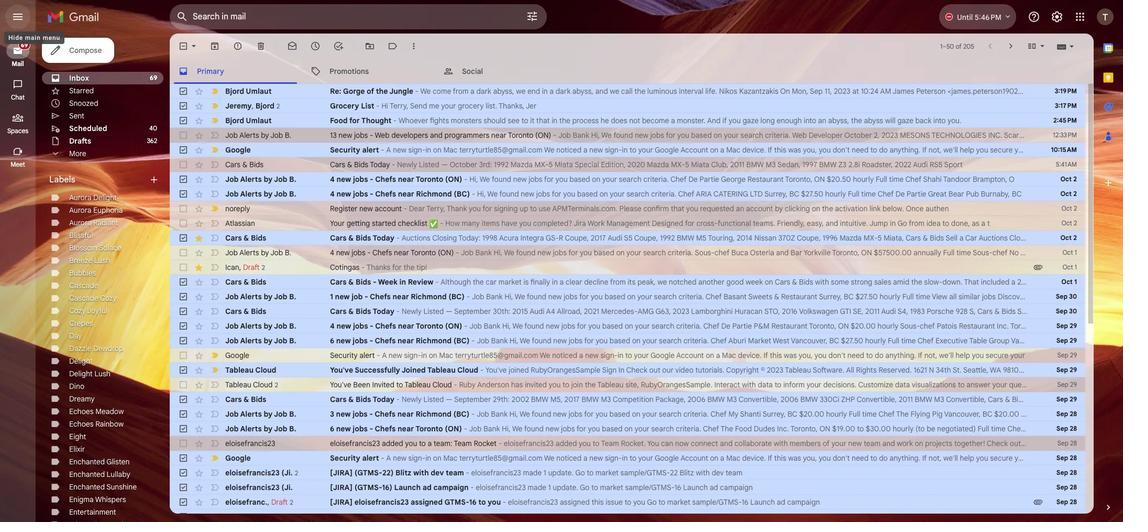 Task type: locate. For each thing, give the bounding box(es) containing it.
umlaut for food for thought - whoever fights monsters should see to it that in the process he does not become a monster. and if you gaze long enough into an abyss, the abyss will gaze back into you.
[[246, 116, 272, 125]]

customize
[[859, 380, 894, 389]]

0 vertical spatial 2017
[[591, 233, 606, 243]]

main content containing primary
[[170, 34, 1124, 522]]

on down discoveries
[[1078, 424, 1089, 433]]

1 horizontal spatial launch
[[684, 483, 708, 492]]

monster.
[[677, 116, 706, 125]]

2 vertical spatial account
[[681, 453, 709, 463]]

3 security from the top
[[330, 453, 361, 463]]

near for hi, we found new jobs for you based on your search criteria. chef de partie george restaurant toronto, on $20.50 hourly full time chef shahi tandoor brampton, o
[[398, 175, 414, 184]]

list.
[[486, 101, 497, 111]]

go right issue
[[647, 497, 657, 507]]

928
[[956, 307, 968, 316]]

based for the
[[602, 424, 623, 433]]

4 for 4 new jobs - chefs near toronto (on) - job bank hi, we found new jobs for you based on your search criteria. sous-chef buca osteria and bar yorkville toronto, on $57500.00 annually full time sous-chef no small feast inc toronto, on $30
[[330, 248, 334, 257]]

4 for 4 new jobs - chefs near toronto (on) - job bank hi, we found new jobs for you based on your search criteria. chef de partie p&m restaurant toronto, on $20.00 hourly sous-chef patois restaurant inc. toronto, on $19.00 to $23.00 hou
[[330, 321, 335, 331]]

your getting started checklist
[[330, 219, 430, 228]]

1 row from the top
[[170, 84, 1086, 99]]

eloisefrancis23 (ji.
[[225, 483, 293, 492], [225, 512, 293, 522]]

not, up rs5
[[929, 145, 942, 155]]

don't for 10:15 am
[[833, 145, 850, 155]]

2 horizontal spatial 5
[[878, 233, 882, 243]]

sell for auctions
[[946, 233, 958, 243]]

0 vertical spatial an
[[819, 116, 827, 125]]

0 vertical spatial don't
[[833, 145, 850, 155]]

1 enchanted from the top
[[69, 457, 105, 466]]

(gtms- for 22)
[[355, 468, 382, 477]]

0 horizontal spatial that
[[537, 116, 550, 125]]

account
[[681, 145, 709, 155], [677, 351, 704, 360], [681, 453, 709, 463]]

1 vertical spatial security
[[330, 351, 358, 360]]

newly down the key
[[1051, 307, 1071, 316]]

annual
[[1103, 336, 1124, 345]]

with left some
[[816, 277, 830, 287]]

1 [jira] from the top
[[330, 468, 353, 477]]

tandoor
[[944, 175, 971, 184]]

privacy.
[[1025, 365, 1051, 375]]

1 vertical spatial 69
[[150, 74, 157, 82]]

2 auctions from the left
[[979, 233, 1008, 243]]

1 vertical spatial de
[[896, 189, 905, 199]]

ican , draft 2
[[225, 262, 265, 272]]

0 vertical spatial (to
[[1079, 409, 1088, 419]]

0 vertical spatial security
[[330, 145, 361, 155]]

richmond up joined
[[416, 336, 452, 345]]

(to left negotia
[[1079, 409, 1088, 419]]

bank for job bank hi, we found new jobs for you based on your search criteria. chef aburi market west vancouver, bc $27.50 hourly full time chef executive table group vancouver, bc $85000.00 annual
[[491, 336, 508, 345]]

1 vertical spatial not,
[[925, 351, 938, 360]]

hide main menu
[[8, 34, 60, 41]]

27 row from the top
[[170, 465, 1086, 480]]

0 vertical spatial update.
[[548, 468, 574, 477]]

blitz right 22)
[[396, 468, 412, 477]]

1 4 from the top
[[330, 175, 335, 184]]

social
[[462, 66, 483, 76]]

1 horizontal spatial closing
[[1010, 233, 1035, 243]]

of up list
[[367, 86, 374, 96]]

richmond up the dear
[[416, 189, 452, 199]]

1 vertical spatial 30
[[1070, 307, 1078, 315]]

2 (gtms- from the top
[[355, 483, 382, 492]]

do up roadster,
[[880, 145, 888, 155]]

1 6 from the top
[[330, 336, 335, 345]]

6 job alerts by job b. from the top
[[225, 321, 296, 331]]

2 vertical spatial surrey,
[[763, 409, 786, 419]]

gmail image
[[47, 6, 104, 27]]

2 vertical spatial security alert - a new sign-in on mac terryturtle85@gmail.com we noticed a new sign-in to your google account on a mac device. if this was you, you don't need to do anything. if not, we'll help you secure your
[[330, 453, 1030, 463]]

lush down dewdrop
[[95, 369, 110, 378]]

account up started in the left top of the page
[[375, 204, 402, 213]]

1 horizontal spatial 69
[[150, 74, 157, 82]]

2 enchanted from the top
[[69, 470, 105, 479]]

0 horizontal spatial team
[[454, 439, 472, 448]]

2 aurora from the top
[[69, 205, 91, 215]]

device. down 13 new jobs - web developers and programmers  near toronto (on) - job bank hi, we found new jobs for you based on your search criteria. web developer october 2, 2023 mesons technologies inc. scarborough, on $32.50 hourly full at the top
[[743, 145, 766, 155]]

richmond for 4 new jobs - chefs near richmond (bc)
[[416, 189, 452, 199]]

based for de
[[603, 321, 623, 331]]

search in mail image
[[173, 7, 192, 26]]

if
[[723, 116, 727, 125]]

toronto for hi, we found new jobs for you based on your search criteria. chef de partie george restaurant toronto, on $20.50 hourly full time chef shahi tandoor brampton, o
[[416, 175, 444, 184]]

1 security alert - a new sign-in on mac terryturtle85@gmail.com we noticed a new sign-in to your google account on a mac device. if this was you, you don't need to do anything. if not, we'll help you secure your from the top
[[330, 145, 1030, 155]]

3 [jira] from the top
[[330, 497, 353, 507]]

29 row from the top
[[170, 495, 1086, 509]]

1 horizontal spatial auctions
[[979, 233, 1008, 243]]

by for 4 new jobs - chefs near toronto (on) - hi, we found new jobs for you based on your search criteria. chef de partie george restaurant toronto, on $20.50 hourly full time chef shahi tandoor brampton, o
[[264, 175, 273, 184]]

2 vertical spatial delight
[[69, 369, 93, 378]]

listed for newly listed — september 29th: 2002 bmw m5, 2017 bmw m3 competition package, 2006 bmw m3 convertible, 2006 bmw 330ci zhp convertible, 2011 bmw m3 convertible, cars & bids sell a car newly listed
[[424, 395, 444, 404]]

newly for newly listed — september 30th: 2015 audi a4 allroad, 2021 mercedes-amg g63, 2023 lamborghini huracan sto, 2016 volkswagen gti se, 2011 audi s4, 1983 porsche 928 s, cars & bids sell a car newly
[[402, 307, 422, 316]]

1 gaze from the left
[[743, 116, 759, 125]]

Search in mail search field
[[170, 4, 547, 29]]

1 vertical spatial jira
[[780, 512, 793, 522]]

full up activation
[[848, 189, 860, 199]]

2 2006 from the left
[[781, 395, 799, 404]]

14 row from the top
[[170, 275, 1092, 289]]

if up "©" at the bottom right
[[764, 351, 768, 360]]

items
[[482, 219, 500, 228]]

need down $30.00
[[852, 453, 869, 463]]

2 horizontal spatial sous-
[[973, 248, 993, 257]]

1 horizontal spatial coupe,
[[635, 233, 659, 243]]

2 vertical spatial aurora
[[69, 218, 91, 227]]

4 for 4 new jobs - chefs near toronto (on) - hi, we found new jobs for you based on your search criteria. chef de partie george restaurant toronto, on $20.50 hourly full time chef shahi tandoor brampton, o
[[330, 175, 335, 184]]

job alerts by job b. for 6 new jobs - chefs near toronto (on) - job bank hi, we found new jobs for you based on your search criteria. chef the food dudes inc. toronto, on $19.00 to $30.00 hourly (to be negotiated) full time chef pantry toronto, on $19.00 to 
[[225, 424, 296, 433]]

2 vertical spatial alert
[[362, 453, 379, 463]]

None checkbox
[[178, 86, 189, 96], [178, 101, 189, 111], [178, 115, 189, 126], [178, 130, 189, 140], [178, 159, 189, 170], [178, 174, 189, 184], [178, 189, 189, 199], [178, 218, 189, 229], [178, 247, 189, 258], [178, 277, 189, 287], [178, 306, 189, 317], [178, 321, 189, 331], [178, 335, 189, 346], [178, 350, 189, 361], [178, 394, 189, 405], [178, 453, 189, 463], [178, 468, 189, 478], [178, 497, 189, 507], [178, 512, 189, 522], [178, 86, 189, 96], [178, 101, 189, 111], [178, 115, 189, 126], [178, 130, 189, 140], [178, 159, 189, 170], [178, 174, 189, 184], [178, 189, 189, 199], [178, 218, 189, 229], [178, 247, 189, 258], [178, 277, 189, 287], [178, 306, 189, 317], [178, 321, 189, 331], [178, 335, 189, 346], [178, 350, 189, 361], [178, 394, 189, 405], [178, 453, 189, 463], [178, 468, 189, 478], [178, 497, 189, 507], [178, 512, 189, 522]]

should up hou at right bottom
[[1103, 292, 1124, 301]]

cascade for cascade cozy
[[69, 294, 98, 303]]

1 echoes from the top
[[69, 407, 94, 416]]

2 vertical spatial security
[[330, 453, 361, 463]]

umlaut down jeremy , bjord 2 in the left of the page
[[246, 116, 272, 125]]

found for job bank hi, we found new jobs for you based on your search criteria. chef my shanti surrey, bc $20.00 hourly full time chef the flying pig vancouver, bc $20.00 to $23.00 hourly (to be negotia
[[532, 409, 552, 419]]

1 cars & bids from the top
[[225, 160, 264, 169]]

1 vertical spatial work
[[1062, 512, 1078, 522]]

1 september from the top
[[454, 307, 491, 316]]

1 bjord umlaut from the top
[[225, 86, 272, 96]]

meet heading
[[0, 160, 36, 169]]

2 horizontal spatial launch
[[751, 497, 775, 507]]

3 cars & bids from the top
[[225, 277, 266, 287]]

30
[[1070, 292, 1078, 300], [1070, 307, 1078, 315]]

chef left no
[[993, 248, 1008, 257]]

support image
[[1028, 10, 1041, 23]]

we left "call"
[[610, 86, 620, 96]]

we'll down projects
[[944, 453, 959, 463]]

umlaut
[[246, 86, 272, 96], [246, 116, 272, 125]]

0 horizontal spatial partie
[[700, 175, 720, 184]]

12 row from the top
[[170, 245, 1124, 260]]

bank for job bank hi, we found new jobs for you based on your search criteria. chef basant sweets & restaurant surrey, bc $27.50 hourly full time view all similar jobs discover the five key steps you should
[[486, 292, 503, 301]]

0 horizontal spatial 2017
[[565, 395, 580, 404]]

bjord umlaut up jeremy , bjord 2 in the left of the page
[[225, 86, 272, 96]]

2 eloisefrancis23 (ji. from the top
[[225, 512, 293, 522]]

1 sep 30 from the top
[[1057, 292, 1078, 300]]

2 vertical spatial oct 1
[[1062, 278, 1078, 286]]

tableau right joined
[[428, 365, 456, 375]]

that right it at the top
[[537, 116, 550, 125]]

hourly down the sales
[[880, 292, 901, 301]]

2 security alert - a new sign-in on mac terryturtle85@gmail.com we noticed a new sign-in to your google account on a mac device. if this was you, you don't need to do anything. if not, we'll help you secure your from the top
[[330, 351, 1026, 360]]

2023 right g63,
[[673, 307, 690, 316]]

6
[[330, 336, 335, 345], [330, 424, 335, 433]]

2 job alerts by job b. from the top
[[225, 175, 296, 184]]

on left $57500.00
[[862, 248, 873, 257]]

b. for 4 new jobs - chefs near toronto (on) - hi, we found new jobs for you based on your search criteria. chef de partie george restaurant toronto, on $20.50 hourly full time chef shahi tandoor brampton, o
[[289, 175, 296, 184]]

2 inside eloisefrancis23 (ji. 2
[[295, 469, 298, 477]]

jira
[[574, 219, 586, 228], [780, 512, 793, 522]]

0 horizontal spatial draft
[[243, 262, 260, 272]]

richmond down review at left
[[411, 292, 447, 301]]

work down apmterminals.com.
[[588, 219, 605, 228]]

$20.00 down questions.
[[995, 409, 1020, 419]]

b. for 3 new jobs - chefs near richmond (bc) - job bank hi, we found new jobs for you based on your search criteria. chef my shanti surrey, bc $20.00 hourly full time chef the flying pig vancouver, bc $20.00 to $23.00 hourly (to be negotia
[[289, 409, 296, 419]]

you
[[729, 116, 741, 125], [678, 131, 690, 140], [819, 145, 831, 155], [977, 145, 989, 155], [556, 175, 568, 184], [564, 189, 576, 199], [469, 204, 481, 213], [687, 204, 699, 213], [520, 219, 532, 228], [580, 248, 592, 257], [591, 292, 603, 301], [1089, 292, 1101, 301], [589, 321, 601, 331], [596, 336, 608, 345], [815, 351, 827, 360], [972, 351, 985, 360], [549, 380, 561, 389], [596, 409, 608, 419], [588, 424, 600, 433], [405, 439, 417, 448], [579, 439, 591, 448], [819, 453, 831, 463], [977, 453, 989, 463], [488, 497, 501, 507], [634, 497, 646, 507], [437, 512, 451, 522], [619, 512, 631, 522]]

2 security from the top
[[330, 351, 358, 360]]

mazda down intuitive.
[[840, 233, 862, 243]]

st.
[[953, 365, 962, 375]]

september left 30th:
[[454, 307, 491, 316]]

full
[[1112, 131, 1124, 140], [876, 175, 888, 184], [848, 189, 860, 199], [944, 248, 955, 257], [903, 292, 914, 301], [888, 336, 900, 345], [849, 409, 861, 419], [978, 424, 990, 433]]

and
[[708, 116, 721, 125]]

mark as read image
[[287, 41, 298, 51]]

$57500.00
[[874, 248, 912, 257]]

jeremy , bjord 2
[[225, 101, 280, 110]]

not, for sep 29
[[925, 351, 938, 360]]

1 horizontal spatial work
[[794, 512, 811, 522]]

listed down discoveries
[[1084, 395, 1104, 404]]

bjord umlaut for food for thought
[[225, 116, 272, 125]]

[jira] eloisefrancis23 assigned gtms-16 to you - eloisefrancis23 assigned this issue to you go to market sample/gtms-16 launch ad campaign ‌ ‌ ‌ ‌ ‌ ‌ ‌ ‌ ‌ ‌ ‌ ‌ ‌ ‌ ‌ ‌ ‌ ‌ ‌ ‌ ‌ ‌ ‌ ‌ ‌ ‌ ‌ ‌ ‌ ‌ ‌ ‌ ‌ ‌ ‌ ‌ ‌ ‌ ‌ ‌ ‌ ‌ ‌ ‌ ‌ ‌ ‌ ‌ ‌ ‌ ‌ ‌ ‌ ‌ ‌ ‌
[[330, 497, 926, 507]]

device. for 10:15 am
[[743, 145, 766, 155]]

snoozed link
[[69, 99, 98, 108]]

week
[[746, 277, 763, 287]]

, for ican
[[239, 262, 241, 272]]

with down copyright
[[742, 380, 756, 389]]

place
[[1025, 512, 1043, 522]]

archive image
[[210, 41, 220, 51]]

draft
[[243, 262, 260, 272], [271, 497, 288, 507]]

1 horizontal spatial $23.00
[[1086, 321, 1110, 331]]

rights
[[857, 365, 877, 375]]

you, down members
[[803, 453, 817, 463]]

closing down how
[[433, 233, 457, 243]]

0 vertical spatial sell
[[946, 233, 958, 243]]

$27.50 up all
[[841, 336, 864, 345]]

account
[[375, 204, 402, 213], [746, 204, 774, 213]]

a left t
[[982, 219, 986, 228]]

acura
[[499, 233, 519, 243]]

some
[[831, 277, 850, 287]]

added up the [jira] (gtms-22) blitz with dev team - eloisefrancis23 made 1 update. go to market sample/gtms-22 blitz with dev team ‌ ‌ ‌ ‌ ‌ ‌ ‌ ‌ ‌ ‌ ‌ ‌ ‌ ‌ ‌ ‌ ‌ ‌ ‌ ‌ ‌ ‌ ‌ ‌ ‌ ‌ ‌ ‌ ‌ ‌ ‌ ‌ ‌ ‌ ‌ ‌ ‌ ‌ ‌ ‌ ‌ ‌ ‌ ‌ ‌ ‌ ‌ ‌ ‌ ‌ ‌ ‌ ‌ ‌ ‌ ‌ ‌ ‌ ‌ ‌ ‌
[[556, 439, 577, 448]]

29 for you've successfully joined tableau cloud - you've joined rubyorangessample sign in check out our video tutorials. copyright © 2023 tableau software. all rights reserved. 1621 n 34th st. seattle, wa 98103 privacy. you've got it.
[[1070, 366, 1078, 374]]

food down shanti
[[736, 424, 752, 433]]

2 team from the left
[[601, 439, 619, 448]]

time down done,
[[957, 248, 972, 257]]

not, for 10:15 am
[[929, 145, 942, 155]]

newly down joined
[[402, 395, 422, 404]]

today up feast
[[1036, 233, 1056, 243]]

data down the reserved.
[[896, 380, 911, 389]]

1 vertical spatial eloisefrancis23 (ji.
[[225, 512, 293, 522]]

13 row from the top
[[170, 260, 1086, 275]]

listed for newly listed — october 3rd: 1992 mazda mx-5 miata special edition, 2020 mazda mx-5 miata club, 2011 bmw m3 sedan, 1997 bmw z3 2.8i roadster, 2022 audi rs5 sport
[[419, 160, 440, 169]]

we left end
[[516, 86, 526, 96]]

add to tasks image
[[333, 41, 344, 51]]

sep 29 up share on the bottom right
[[1057, 366, 1078, 374]]

1 30 from the top
[[1070, 292, 1078, 300]]

be
[[1090, 409, 1099, 419], [927, 424, 936, 433]]

sell for newly
[[1028, 395, 1040, 404]]

2017
[[591, 233, 606, 243], [565, 395, 580, 404]]

bank for job bank hi, we found new jobs for you based on your search criteria. sous-chef buca osteria and bar yorkville toronto, on $57500.00 annually full time sous-chef no small feast inc toronto, on $30
[[476, 248, 492, 257]]

3 job alerts by job b. from the top
[[225, 189, 296, 199]]

✅ image
[[430, 220, 438, 228]]

pantry
[[1026, 424, 1048, 433]]

cars & bids for cars & bids today - newly listed — september 30th: 2015 audi a4 allroad, 2021 mercedes-amg g63, 2023 lamborghini huracan sto, 2016 volkswagen gti se, 2011 audi s4, 1983 porsche 928 s, cars & bids sell a car newly
[[225, 307, 266, 316]]

bubbles
[[69, 268, 96, 278]]

0 vertical spatial (gtms-
[[355, 468, 382, 477]]

work down flying
[[897, 439, 914, 448]]

oct for cars & bids today - auctions closing today: 1998 acura integra gs-r coupe, 2017 audi s5 coupe, 1992 bmw m5 touring, 2014 nissan 370z coupe, 1996 mazda mx-5 miata, cars & bids sell a car auctions closing today bids
[[1061, 234, 1072, 242]]

found up signing
[[500, 189, 519, 199]]

row containing atlassian
[[170, 216, 1086, 231]]

should down list.
[[484, 116, 506, 125]]

small
[[1021, 248, 1039, 257]]

enchanted for enchanted sunshine
[[69, 482, 105, 492]]

hi, for job bank hi, we found new jobs for you based on your search criteria. chef basant sweets & restaurant surrey, bc $27.50 hourly full time view all similar jobs discover the five key steps you should
[[505, 292, 514, 301]]

done,
[[952, 219, 971, 228]]

terryturtle85@gmail.com up joined
[[455, 351, 539, 360]]

<james.peterson1902@gmail.com>
[[948, 86, 1063, 96]]

not,
[[929, 145, 942, 155], [925, 351, 938, 360], [929, 453, 942, 463]]

0 vertical spatial you,
[[803, 145, 817, 155]]

search for aburi
[[659, 336, 682, 345]]

1 auctions from the left
[[402, 233, 431, 243]]

report spam image
[[233, 41, 243, 51]]

2 echoes from the top
[[69, 419, 94, 429]]

aria
[[696, 189, 712, 199]]

sample
[[510, 512, 536, 522], [687, 512, 711, 522]]

1 horizontal spatial gaze
[[898, 116, 914, 125]]

bmw left 330ci
[[801, 395, 818, 404]]

an
[[819, 116, 827, 125], [736, 204, 745, 213]]

register
[[330, 204, 358, 213]]

enchanted lullaby
[[69, 470, 130, 479]]

move to image
[[365, 41, 375, 51]]

1 vertical spatial cascade
[[69, 294, 98, 303]]

9 job alerts by job b. from the top
[[225, 424, 296, 433]]

, down primary tab
[[252, 101, 254, 110]]

social tab
[[435, 59, 567, 84]]

terryturtle85@gmail.com up 3rd:
[[460, 145, 543, 155]]

22
[[670, 468, 678, 477]]

hi, for job bank hi, we found new jobs for you based on your search criteria. chef de partie p&m restaurant toronto, on $20.00 hourly sous-chef patois restaurant inc. toronto, on $19.00 to $23.00 hou
[[502, 321, 511, 331]]

0 horizontal spatial out
[[650, 365, 661, 375]]

9 row from the top
[[170, 201, 1086, 216]]

1 horizontal spatial blitz
[[680, 468, 694, 477]]

deliver
[[949, 512, 971, 522]]

listed down joined
[[424, 395, 444, 404]]

restaurant
[[748, 175, 784, 184], [782, 292, 818, 301], [772, 321, 808, 331], [959, 321, 996, 331]]

4 cars & bids from the top
[[225, 307, 266, 316]]

noticed up the [jira] (gtms-22) blitz with dev team - eloisefrancis23 made 1 update. go to market sample/gtms-22 blitz with dev team ‌ ‌ ‌ ‌ ‌ ‌ ‌ ‌ ‌ ‌ ‌ ‌ ‌ ‌ ‌ ‌ ‌ ‌ ‌ ‌ ‌ ‌ ‌ ‌ ‌ ‌ ‌ ‌ ‌ ‌ ‌ ‌ ‌ ‌ ‌ ‌ ‌ ‌ ‌ ‌ ‌ ‌ ‌ ‌ ‌ ‌ ‌ ‌ ‌ ‌ ‌ ‌ ‌ ‌ ‌ ‌ ‌ ‌ ‌ ‌ ‌
[[557, 453, 582, 463]]

easy,
[[807, 219, 824, 228]]

0 horizontal spatial all
[[950, 292, 957, 301]]

2 row from the top
[[170, 99, 1086, 113]]

based for aburi
[[610, 336, 631, 345]]

eight link
[[69, 432, 86, 441]]

2 data from the left
[[896, 380, 911, 389]]

0 horizontal spatial dev
[[431, 468, 444, 477]]

a down 2013
[[1032, 307, 1036, 316]]

blissful link
[[69, 231, 93, 240]]

0 horizontal spatial data
[[758, 380, 773, 389]]

1992 right 3rd:
[[494, 160, 509, 169]]

whoever
[[399, 116, 429, 125]]

settings image
[[1051, 10, 1064, 23]]

2 vertical spatial sample/gtms-
[[693, 497, 742, 507]]

a up 'successfully'
[[382, 351, 387, 360]]

chat heading
[[0, 93, 36, 102]]

a up you've successfully joined tableau cloud - you've joined rubyorangessample sign in check out our video tutorials. copyright © 2023 tableau software. all rights reserved. 1621 n 34th st. seattle, wa 98103 privacy. you've got it.
[[716, 351, 721, 360]]

lush for delight lush
[[95, 369, 110, 378]]

0 vertical spatial device.
[[743, 145, 766, 155]]

2 cars & bids from the top
[[225, 233, 266, 243]]

hi, down 2002
[[510, 409, 518, 419]]

don't
[[833, 145, 850, 155], [829, 351, 846, 360], [833, 453, 850, 463]]

a right become
[[671, 116, 675, 125]]

bjord down jeremy
[[225, 116, 244, 125]]

0 vertical spatial september
[[454, 307, 491, 316]]

2 web from the left
[[793, 131, 807, 140]]

None checkbox
[[178, 41, 189, 51], [178, 145, 189, 155], [178, 203, 189, 214], [178, 233, 189, 243], [178, 262, 189, 273], [178, 291, 189, 302], [178, 365, 189, 375], [178, 379, 189, 390], [178, 409, 189, 419], [178, 424, 189, 434], [178, 438, 189, 449], [178, 482, 189, 493], [178, 41, 189, 51], [178, 145, 189, 155], [178, 203, 189, 214], [178, 233, 189, 243], [178, 262, 189, 273], [178, 291, 189, 302], [178, 365, 189, 375], [178, 379, 189, 390], [178, 409, 189, 419], [178, 424, 189, 434], [178, 438, 189, 449], [178, 482, 189, 493]]

1 security from the top
[[330, 145, 361, 155]]

by for 4 new jobs - chefs near toronto (on) - job bank hi, we found new jobs for you based on your search criteria. chef de partie p&m restaurant toronto, on $20.00 hourly sous-chef patois restaurant inc. toronto, on $19.00 to $23.00 hou
[[264, 321, 273, 331]]

alerts for 6 new jobs - chefs near richmond (bc) - job bank hi, we found new jobs for you based on your search criteria. chef aburi market west vancouver, bc $27.50 hourly full time chef executive table group vancouver, bc $85000.00 annual
[[240, 336, 262, 345]]

criteria. for basant
[[679, 292, 704, 301]]

1 convertible, from the left
[[739, 395, 779, 404]]

3 4 from the top
[[330, 248, 334, 257]]

enchanted
[[69, 457, 105, 466], [69, 470, 105, 479], [69, 482, 105, 492]]

by for 13 new jobs - web developers and programmers  near toronto (on) - job bank hi, we found new jobs for you based on your search criteria. web developer october 2, 2023 mesons technologies inc. scarborough, on $32.50 hourly full 
[[261, 131, 269, 140]]

(ji.
[[282, 468, 293, 477], [282, 483, 293, 492], [282, 512, 293, 522]]

2 gaze from the left
[[898, 116, 914, 125]]

[jira] (gtms-22) blitz with dev team - eloisefrancis23 made 1 update. go to market sample/gtms-22 blitz with dev team ‌ ‌ ‌ ‌ ‌ ‌ ‌ ‌ ‌ ‌ ‌ ‌ ‌ ‌ ‌ ‌ ‌ ‌ ‌ ‌ ‌ ‌ ‌ ‌ ‌ ‌ ‌ ‌ ‌ ‌ ‌ ‌ ‌ ‌ ‌ ‌ ‌ ‌ ‌ ‌ ‌ ‌ ‌ ‌ ‌ ‌ ‌ ‌ ‌ ‌ ‌ ‌ ‌ ‌ ‌ ‌ ‌ ‌ ‌ ‌ ‌
[[330, 468, 858, 477]]

1 vertical spatial partie
[[907, 189, 927, 199]]

help for sep 29
[[956, 351, 971, 360]]

0 vertical spatial jira
[[574, 219, 586, 228]]

row
[[170, 84, 1086, 99], [170, 99, 1086, 113], [170, 113, 1086, 128], [170, 128, 1124, 143], [170, 143, 1086, 157], [170, 157, 1086, 172], [170, 172, 1086, 187], [170, 187, 1086, 201], [170, 201, 1086, 216], [170, 216, 1086, 231], [170, 231, 1086, 245], [170, 245, 1124, 260], [170, 260, 1086, 275], [170, 275, 1092, 289], [170, 289, 1124, 304], [170, 304, 1086, 319], [170, 319, 1124, 333], [170, 333, 1124, 348], [170, 348, 1086, 363], [170, 363, 1095, 377], [170, 377, 1124, 392], [170, 392, 1104, 407], [170, 407, 1124, 421], [170, 421, 1124, 436], [170, 436, 1108, 451], [170, 451, 1086, 465], [170, 465, 1086, 480], [170, 480, 1086, 495], [170, 495, 1086, 509], [170, 509, 1124, 522]]

b. for 4 new jobs - chefs near richmond (bc) - hi, we found new jobs for you based on your search criteria. chef aria catering ltd surrey, bc $27.50 hourly full time chef de partie great bear pub burnaby, bc
[[289, 189, 296, 199]]

69 link
[[6, 40, 30, 59]]

delight up the euphoria
[[93, 193, 117, 202]]

b. for 6 new jobs - chefs near toronto (on) - job bank hi, we found new jobs for you based on your search criteria. chef the food dudes inc. toronto, on $19.00 to $30.00 hourly (to be negotiated) full time chef pantry toronto, on $19.00 to 
[[289, 424, 296, 433]]

2 30 from the top
[[1070, 307, 1078, 315]]

issue
[[606, 497, 623, 507]]

you, up inform on the right of the page
[[799, 351, 813, 360]]

today for auctions closing today: 1998 acura integra gs-r coupe, 2017 audi s5 coupe, 1992 bmw m5 touring, 2014 nissan 370z coupe, 1996 mazda mx-5 miata, cars & bids sell a car auctions closing today bids
[[373, 233, 395, 243]]

osteria
[[750, 248, 775, 257]]

28 row from the top
[[170, 480, 1086, 495]]

row containing jeremy
[[170, 99, 1086, 113]]

16
[[675, 483, 682, 492], [469, 497, 477, 507], [742, 497, 749, 507]]

enchanted down elixir link
[[69, 457, 105, 466]]

2023 right "2,"
[[882, 131, 899, 140]]

22 row from the top
[[170, 392, 1104, 407]]

by for 3 new jobs - chefs near richmond (bc) - job bank hi, we found new jobs for you based on your search criteria. chef my shanti surrey, bc $20.00 hourly full time chef the flying pig vancouver, bc $20.00 to $23.00 hourly (to be negotia
[[264, 409, 273, 419]]

1 closing from the left
[[433, 233, 457, 243]]

1 web from the left
[[375, 131, 390, 140]]

2 coupe, from the left
[[635, 233, 659, 243]]

cloud left ruby
[[433, 380, 452, 389]]

8 row from the top
[[170, 187, 1086, 201]]

2 horizontal spatial convertible,
[[947, 395, 987, 404]]

0 vertical spatial need
[[852, 145, 869, 155]]

tab list
[[1094, 34, 1124, 484], [170, 59, 1094, 84]]

2 horizontal spatial invited
[[595, 512, 617, 522]]

2 [jira] from the top
[[330, 483, 353, 492]]

toronto up team:
[[416, 424, 443, 433]]

anything. for 10:15 am
[[890, 145, 921, 155]]

if down projects
[[923, 453, 927, 463]]

0 vertical spatial (ji.
[[282, 468, 293, 477]]

alerts for 1 new job - chefs near richmond (bc) - job bank hi, we found new jobs for you based on your search criteria. chef basant sweets & restaurant surrey, bc $27.50 hourly full time view all similar jobs discover the five key steps you should
[[240, 292, 262, 301]]

security alert - a new sign-in on mac terryturtle85@gmail.com we noticed a new sign-in to your google account on a mac device. if this was you, you don't need to do anything. if not, we'll help you secure your for sep 29
[[330, 351, 1026, 360]]

near for job bank hi, we found new jobs for you based on your search criteria. chef de partie p&m restaurant toronto, on $20.00 hourly sous-chef patois restaurant inc. toronto, on $19.00 to $23.00 hou
[[398, 321, 414, 331]]

alerts for 3 new jobs - chefs near richmond (bc) - job bank hi, we found new jobs for you based on your search criteria. chef my shanti surrey, bc $20.00 hourly full time chef the flying pig vancouver, bc $20.00 to $23.00 hourly (to be negotia
[[240, 409, 262, 419]]

terry, right hi
[[390, 101, 409, 111]]

end
[[528, 86, 540, 96]]

0 vertical spatial account
[[681, 145, 709, 155]]

spaces
[[7, 127, 28, 135]]

6 new jobs - chefs near toronto (on) - job bank hi, we found new jobs for you based on your search criteria. chef the food dudes inc. toronto, on $19.00 to $30.00 hourly (to be negotiated) full time chef pantry toronto, on $19.00 to 
[[330, 424, 1124, 433]]

1621
[[914, 365, 928, 375]]

0 vertical spatial was
[[789, 145, 802, 155]]

bank for job bank hi, we found new jobs for you based on your search criteria. chef the food dudes inc. toronto, on $19.00 to $30.00 hourly (to be negotiated) full time chef pantry toronto, on $19.00 to 
[[484, 424, 500, 433]]

row containing eloisefranc.
[[170, 495, 1086, 509]]

0 vertical spatial october
[[845, 131, 873, 140]]

0 vertical spatial car
[[966, 233, 978, 243]]

we'll
[[944, 145, 959, 155], [940, 351, 954, 360], [944, 453, 959, 463]]

more image
[[409, 41, 419, 51]]

hi, for job bank hi, we found new jobs for you based on your search criteria. chef aburi market west vancouver, bc $27.50 hourly full time chef executive table group vancouver, bc $85000.00 annual
[[510, 336, 518, 345]]

primary
[[197, 66, 224, 76]]

29 for security alert - a new sign-in on mac terryturtle85@gmail.com we noticed a new sign-in to your google account on a mac device. if this was you, you don't need to do anything. if not, we'll help you secure your
[[1071, 351, 1078, 359]]

job alerts by job b. for 4 new jobs - chefs near toronto (on) - hi, we found new jobs for you based on your search criteria. chef de partie george restaurant toronto, on $20.50 hourly full time chef shahi tandoor brampton, o
[[225, 175, 296, 184]]

tutorials.
[[696, 365, 725, 375]]

1 vertical spatial september
[[454, 395, 491, 404]]

b. for 13 new jobs - web developers and programmers  near toronto (on) - job bank hi, we found new jobs for you based on your search criteria. web developer october 2, 2023 mesons technologies inc. scarborough, on $32.50 hourly full 
[[285, 131, 292, 140]]

newly down discoveries
[[1062, 395, 1082, 404]]

1 vertical spatial need
[[848, 351, 865, 360]]

7 job alerts by job b. from the top
[[225, 336, 296, 345]]

dazzle
[[69, 344, 91, 353]]

1 job alerts by job b. from the top
[[225, 131, 292, 140]]

1 vertical spatial management
[[813, 512, 857, 522]]

1 horizontal spatial all
[[993, 512, 1001, 522]]

1 vertical spatial delight
[[69, 356, 93, 366]]

coupe,
[[565, 233, 589, 243], [635, 233, 659, 243], [797, 233, 821, 243]]

of right members
[[823, 439, 830, 448]]

navigation
[[0, 34, 37, 522]]

de up below.
[[896, 189, 905, 199]]

this for 19th row
[[770, 351, 783, 360]]

1 dark from the left
[[477, 86, 492, 96]]

de up aria
[[689, 175, 698, 184]]

0 horizontal spatial miata
[[555, 160, 573, 169]]

a up rubyorangessample
[[579, 351, 584, 360]]

great
[[929, 189, 947, 199]]

job alerts by job b. for 4 new jobs - chefs near toronto (on) - job bank hi, we found new jobs for you based on your search criteria. sous-chef buca osteria and bar yorkville toronto, on $57500.00 annually full time sous-chef no small feast inc toronto, on $30
[[225, 248, 292, 257]]

we'll for sep 29
[[940, 351, 954, 360]]

sweets
[[749, 292, 773, 301]]

security for sep 29
[[330, 351, 358, 360]]

0 vertical spatial not,
[[929, 145, 942, 155]]

anything. for sep 29
[[886, 351, 917, 360]]

secure for 10:15 am
[[991, 145, 1013, 155]]

30th:
[[493, 307, 511, 316]]

thanks
[[367, 263, 391, 272]]

2 horizontal spatial $19.00
[[1091, 424, 1114, 433]]

4 4 from the top
[[330, 321, 335, 331]]

8 job alerts by job b. from the top
[[225, 409, 296, 419]]

2 (ji. from the top
[[282, 483, 293, 492]]

0 horizontal spatial work
[[588, 219, 605, 228]]

1 vertical spatial the
[[721, 424, 734, 433]]

3 security alert - a new sign-in on mac terryturtle85@gmail.com we noticed a new sign-in to your google account on a mac device. if this was you, you don't need to do anything. if not, we'll help you secure your from the top
[[330, 453, 1030, 463]]

0 horizontal spatial management
[[607, 219, 650, 228]]

cars & bids today - newly listed — september 29th: 2002 bmw m5, 2017 bmw m3 competition package, 2006 bmw m3 convertible, 2006 bmw 330ci zhp convertible, 2011 bmw m3 convertible, cars & bids sell a car newly listed
[[330, 395, 1104, 404]]

reserved.
[[879, 365, 912, 375]]

oct 1 for toronto,
[[1063, 248, 1078, 256]]

out left our
[[650, 365, 661, 375]]

terryturtle85@gmail.com
[[460, 145, 543, 155], [455, 351, 539, 360], [460, 453, 543, 463]]

found for job bank hi, we found new jobs for you based on your search criteria. chef basant sweets & restaurant surrey, bc $27.50 hourly full time view all similar jobs discover the five key steps you should
[[527, 292, 547, 301]]

4 job alerts by job b. from the top
[[225, 248, 292, 257]]

0 horizontal spatial dark
[[477, 86, 492, 96]]

added
[[382, 439, 403, 448], [556, 439, 577, 448]]

coupe, down easy,
[[797, 233, 821, 243]]

2 horizontal spatial partie
[[907, 189, 927, 199]]

functional
[[718, 219, 752, 228]]

toronto for job bank hi, we found new jobs for you based on your search criteria. chef de partie p&m restaurant toronto, on $20.00 hourly sous-chef patois restaurant inc. toronto, on $19.00 to $23.00 hou
[[416, 321, 444, 331]]

2 vertical spatial we'll
[[944, 453, 959, 463]]

with right 22)
[[414, 468, 429, 477]]

2 vertical spatial view
[[1044, 512, 1060, 522]]

,
[[252, 101, 254, 110], [239, 262, 241, 272], [268, 497, 269, 507]]

row containing eloisefrancis23
[[170, 436, 1108, 451]]

alerts for 4 new jobs - chefs near toronto (on) - job bank hi, we found new jobs for you based on your search criteria. chef de partie p&m restaurant toronto, on $20.00 hourly sous-chef patois restaurant inc. toronto, on $19.00 to $23.00 hou
[[240, 321, 262, 331]]

alerts for 4 new jobs - chefs near toronto (on) - hi, we found new jobs for you based on your search criteria. chef de partie george restaurant toronto, on $20.50 hourly full time chef shahi tandoor brampton, o
[[240, 175, 262, 184]]

5 job alerts by job b. from the top
[[225, 292, 296, 301]]

this down [jira] (gtms-16) launch ad campaign - eloisefrancis23 made 1 update. go to market sample/gtms-16 launch ad campaign ‌ ‌ ‌ ‌ ‌ ‌ ‌ ‌ ‌ ‌ ‌ ‌ ‌ ‌ ‌ ‌ ‌ ‌ ‌ ‌ ‌ ‌ ‌ ‌ ‌ ‌ ‌ ‌ ‌ ‌ ‌ ‌ ‌ ‌ ‌ ‌ ‌ ‌ ‌ ‌ ‌ ‌ ‌ ‌ ‌ ‌ ‌ ‌ ‌ ‌ ‌ ‌ ‌ ‌ ‌ ‌ ‌ ‌ ‌ ‌ ‌ ‌
[[592, 497, 604, 507]]

(on) up thank
[[445, 175, 463, 184]]

[jira] for [jira] (gtms-22) blitz with dev team - eloisefrancis23 made 1 update. go to market sample/gtms-22 blitz with dev team ‌ ‌ ‌ ‌ ‌ ‌ ‌ ‌ ‌ ‌ ‌ ‌ ‌ ‌ ‌ ‌ ‌ ‌ ‌ ‌ ‌ ‌ ‌ ‌ ‌ ‌ ‌ ‌ ‌ ‌ ‌ ‌ ‌ ‌ ‌ ‌ ‌ ‌ ‌ ‌ ‌ ‌ ‌ ‌ ‌ ‌ ‌ ‌ ‌ ‌ ‌ ‌ ‌ ‌ ‌ ‌ ‌ ‌ ‌ ‌ ‌
[[330, 468, 353, 477]]

this for 5th row from the top of the main content containing primary
[[775, 145, 787, 155]]

1 aurora from the top
[[69, 193, 91, 202]]

confirm
[[644, 204, 669, 213]]

sign-
[[409, 145, 426, 155], [605, 145, 622, 155], [404, 351, 421, 360], [601, 351, 618, 360], [409, 453, 426, 463], [605, 453, 622, 463]]

cascade
[[69, 281, 98, 290], [69, 294, 98, 303]]

0 vertical spatial made
[[523, 468, 542, 477]]

1 horizontal spatial de
[[722, 321, 731, 331]]

anything. down $30.00
[[890, 453, 921, 463]]

google up 'tableau cloud'
[[225, 351, 249, 360]]

ad
[[423, 483, 432, 492], [710, 483, 719, 492], [777, 497, 786, 507]]

5
[[549, 160, 553, 169], [685, 160, 690, 169], [878, 233, 882, 243]]

10 row from the top
[[170, 216, 1086, 231]]

cars & bids for cars & bids today - auctions closing today: 1998 acura integra gs-r coupe, 2017 audi s5 coupe, 1992 bmw m5 touring, 2014 nissan 370z coupe, 1996 mazda mx-5 miata, cars & bids sell a car auctions closing today bids
[[225, 233, 266, 243]]

sto,
[[765, 307, 781, 316]]

0 vertical spatial partie
[[700, 175, 720, 184]]

— down although
[[446, 307, 453, 316]]

will
[[886, 116, 896, 125]]

0 vertical spatial surrey,
[[765, 189, 788, 199]]

(bc) for 3 new jobs - chefs near richmond (bc)
[[454, 409, 470, 419]]

full right annually
[[944, 248, 955, 257]]

oct for 4 new jobs - chefs near richmond (bc) - hi, we found new jobs for you based on your search criteria. chef aria catering ltd surrey, bc $27.50 hourly full time chef de partie great bear pub burnaby, bc
[[1061, 190, 1072, 198]]

tab list containing primary
[[170, 59, 1094, 84]]

1 horizontal spatial jira
[[780, 512, 793, 522]]

do for sep 29
[[875, 351, 884, 360]]

all
[[950, 292, 957, 301], [993, 512, 1001, 522]]

2 blitz from the left
[[680, 468, 694, 477]]

3 enchanted from the top
[[69, 482, 105, 492]]

2 4 from the top
[[330, 189, 335, 199]]

surrey, right ltd
[[765, 189, 788, 199]]

and up the 1996
[[826, 219, 839, 228]]

listed
[[419, 160, 440, 169], [424, 307, 444, 316], [424, 395, 444, 404], [1084, 395, 1104, 404]]

and down $30.00
[[883, 439, 896, 448]]

(on) for job bank hi, we found new jobs for you based on your search criteria. chef the food dudes inc. toronto, on $19.00 to $30.00 hourly (to be negotiated) full time chef pantry toronto, on $19.00 to 
[[445, 424, 462, 433]]

2 umlaut from the top
[[246, 116, 272, 125]]

abyss
[[865, 116, 884, 125]]

0 vertical spatial check
[[627, 365, 648, 375]]

main content
[[170, 34, 1124, 522]]

2 cascade from the top
[[69, 294, 98, 303]]

1 vertical spatial alert
[[360, 351, 375, 360]]

once
[[906, 204, 924, 213]]

1 horizontal spatial be
[[1090, 409, 1099, 419]]

sell down questions.
[[1028, 395, 1040, 404]]

oct 1 down inc
[[1063, 263, 1078, 271]]

1992 down designed
[[660, 233, 675, 243]]

2 bjord umlaut from the top
[[225, 116, 272, 125]]

1 vertical spatial lush
[[95, 369, 110, 378]]

chefs for 3 new jobs - chefs near richmond (bc) - job bank hi, we found new jobs for you based on your search criteria. chef my shanti surrey, bc $20.00 hourly full time chef the flying pig vancouver, bc $20.00 to $23.00 hourly (to be negotia
[[375, 409, 396, 419]]

near for job bank hi, we found new jobs for you based on your search criteria. chef basant sweets & restaurant surrey, bc $27.50 hourly full time view all similar jobs discover the five key steps you should
[[393, 292, 409, 301]]

4 row from the top
[[170, 128, 1124, 143]]

2 sep 30 from the top
[[1057, 307, 1078, 315]]

2 vertical spatial was
[[789, 453, 802, 463]]

criteria.
[[766, 131, 791, 140], [644, 175, 669, 184], [651, 189, 677, 199], [668, 248, 694, 257], [679, 292, 704, 301], [677, 321, 702, 331], [684, 336, 709, 345], [684, 409, 709, 419], [676, 424, 702, 433]]

thought
[[361, 116, 392, 125]]



Task type: vqa. For each thing, say whether or not it's contained in the screenshot.
the Less button
no



Task type: describe. For each thing, give the bounding box(es) containing it.
0 horizontal spatial launch
[[394, 483, 421, 492]]

1 vertical spatial work
[[794, 512, 811, 522]]

1 account from the left
[[375, 204, 402, 213]]

and down fights
[[430, 131, 443, 140]]

newly for newly listed — october 3rd: 1992 mazda mx-5 miata special edition, 2020 mazda mx-5 miata club, 2011 bmw m3 sedan, 1997 bmw z3 2.8i roadster, 2022 audi rs5 sport
[[397, 160, 417, 169]]

draft for eloisefranc.
[[271, 497, 288, 507]]

hi, down process
[[591, 131, 600, 140]]

programmers
[[445, 131, 490, 140]]

competition
[[613, 395, 654, 404]]

1 vertical spatial 2017
[[565, 395, 580, 404]]

1 horizontal spatial $19.00
[[1053, 321, 1076, 331]]

tableau down sign in the bottom of the page
[[598, 380, 624, 389]]

2023 right "©" at the bottom right
[[767, 365, 784, 375]]

3 row from the top
[[170, 113, 1086, 128]]

1 horizontal spatial sous-
[[901, 321, 920, 331]]

1 vertical spatial 1992
[[660, 233, 675, 243]]

[jira] for [jira] (gtms-16) launch ad campaign - eloisefrancis23 made 1 update. go to market sample/gtms-16 launch ad campaign ‌ ‌ ‌ ‌ ‌ ‌ ‌ ‌ ‌ ‌ ‌ ‌ ‌ ‌ ‌ ‌ ‌ ‌ ‌ ‌ ‌ ‌ ‌ ‌ ‌ ‌ ‌ ‌ ‌ ‌ ‌ ‌ ‌ ‌ ‌ ‌ ‌ ‌ ‌ ‌ ‌ ‌ ‌ ‌ ‌ ‌ ‌ ‌ ‌ ‌ ‌ ‌ ‌ ‌ ‌ ‌ ‌ ‌ ‌ ‌ ‌ ‌
[[330, 483, 353, 492]]

1 vertical spatial made
[[528, 483, 547, 492]]

tableau down joined
[[405, 380, 431, 389]]

0 horizontal spatial ad
[[423, 483, 432, 492]]

0 horizontal spatial (to
[[916, 424, 925, 433]]

draft for ican
[[243, 262, 260, 272]]

eloisefranc.
[[225, 497, 268, 507]]

chef down cars & bids today - newly listed — september 29th: 2002 bmw m5, 2017 bmw m3 competition package, 2006 bmw m3 convertible, 2006 bmw 330ci zhp convertible, 2011 bmw m3 convertible, cars & bids sell a car newly listed on the bottom of page
[[711, 409, 727, 419]]

0 horizontal spatial cozy
[[69, 306, 86, 316]]

3 convertible, from the left
[[947, 395, 987, 404]]

spaces heading
[[0, 127, 36, 135]]

2 vertical spatial device.
[[743, 453, 766, 463]]

hi, up many
[[470, 175, 478, 184]]

24 row from the top
[[170, 421, 1124, 436]]

23 row from the top
[[170, 407, 1124, 421]]

time left pantry
[[992, 424, 1006, 433]]

1 horizontal spatial 2011
[[866, 307, 880, 316]]

0 horizontal spatial mx-
[[535, 160, 549, 169]]

2 sample from the left
[[687, 512, 711, 522]]

2 vertical spatial don't
[[833, 453, 850, 463]]

go up [jira] (gtms-16) launch ad campaign - eloisefrancis23 made 1 update. go to market sample/gtms-16 launch ad campaign ‌ ‌ ‌ ‌ ‌ ‌ ‌ ‌ ‌ ‌ ‌ ‌ ‌ ‌ ‌ ‌ ‌ ‌ ‌ ‌ ‌ ‌ ‌ ‌ ‌ ‌ ‌ ‌ ‌ ‌ ‌ ‌ ‌ ‌ ‌ ‌ ‌ ‌ ‌ ‌ ‌ ‌ ‌ ‌ ‌ ‌ ‌ ‌ ‌ ‌ ‌ ‌ ‌ ‌ ‌ ‌ ‌ ‌ ‌ ‌ ‌ ‌
[[576, 468, 585, 477]]

monsters
[[451, 116, 482, 125]]

sunshine
[[106, 482, 137, 492]]

criteria. for chef
[[668, 248, 694, 257]]

1 horizontal spatial campaign
[[720, 483, 753, 492]]

security alert - a new sign-in on mac terryturtle85@gmail.com we noticed a new sign-in to your google account on a mac device. if this was you, you don't need to do anything. if not, we'll help you secure your for 10:15 am
[[330, 145, 1030, 155]]

bc up gti
[[844, 292, 854, 301]]

1 horizontal spatial management
[[813, 512, 857, 522]]

echoes meadow
[[69, 407, 124, 416]]

1 miata from the left
[[555, 160, 573, 169]]

aburi
[[729, 336, 747, 345]]

echoes for echoes meadow
[[69, 407, 94, 416]]

29 for you've been invited to tableau cloud - ruby anderson has invited you to join the tableau site, rubyorangessample. interact with data to inform your decisions. customize data visualizations to answer your questions. share discoveries to pu
[[1071, 381, 1078, 388]]

cloud up tableau cloud 2
[[255, 365, 276, 375]]

primary tab
[[170, 59, 301, 84]]

15 row from the top
[[170, 289, 1124, 304]]

noticed for sep 29
[[552, 351, 578, 360]]

cross-
[[697, 219, 718, 228]]

select input tool image
[[1069, 42, 1076, 50]]

row containing noreply
[[170, 201, 1086, 216]]

thank
[[447, 204, 467, 213]]

m3 left sedan,
[[766, 160, 776, 169]]

alerts for 4 new jobs - chefs near richmond (bc) - hi, we found new jobs for you based on your search criteria. chef aria catering ltd surrey, bc $27.50 hourly full time chef de partie great bear pub burnaby, bc
[[240, 189, 262, 199]]

enchanted for enchanted glisten
[[69, 457, 105, 466]]

developers
[[392, 131, 428, 140]]

burnaby,
[[981, 189, 1011, 199]]

1 horizontal spatial terry,
[[427, 204, 445, 213]]

terryturtle85@gmail.com for sep 29
[[455, 351, 539, 360]]

has attachment image
[[1034, 262, 1044, 273]]

inc.
[[989, 131, 1003, 140]]

[jira] for [jira] eloisefrancis23 assigned gtms-16 to you - eloisefrancis23 assigned this issue to you go to market sample/gtms-16 launch ad campaign ‌ ‌ ‌ ‌ ‌ ‌ ‌ ‌ ‌ ‌ ‌ ‌ ‌ ‌ ‌ ‌ ‌ ‌ ‌ ‌ ‌ ‌ ‌ ‌ ‌ ‌ ‌ ‌ ‌ ‌ ‌ ‌ ‌ ‌ ‌ ‌ ‌ ‌ ‌ ‌ ‌ ‌ ‌ ‌ ‌ ‌ ‌ ‌ ‌ ‌ ‌ ‌ ‌ ‌ ‌ ‌
[[330, 497, 353, 507]]

0 horizontal spatial food
[[330, 116, 348, 125]]

delight for delight lush
[[69, 369, 93, 378]]

completed?
[[533, 219, 573, 228]]

a left clear
[[560, 277, 564, 287]]

secure for sep 29
[[986, 351, 1009, 360]]

row containing ican
[[170, 260, 1086, 275]]

30 for newly
[[1070, 307, 1078, 315]]

entertainment
[[69, 507, 116, 517]]

search down long
[[741, 131, 764, 140]]

5 row from the top
[[170, 143, 1086, 157]]

1 vertical spatial bjord
[[256, 101, 275, 110]]

4 new jobs - chefs near toronto (on) - hi, we found new jobs for you based on your search criteria. chef de partie george restaurant toronto, on $20.50 hourly full time chef shahi tandoor brampton, o
[[330, 175, 1015, 184]]

technologies
[[932, 131, 987, 140]]

bc up the software.
[[830, 336, 840, 345]]

don't for sep 29
[[829, 351, 846, 360]]

7 row from the top
[[170, 172, 1086, 187]]

you
[[648, 439, 660, 448]]

1 (ji. from the top
[[282, 468, 293, 477]]

(bc) for 4 new jobs - chefs near richmond (bc)
[[454, 189, 470, 199]]

chef down 4 new jobs - chefs near toronto (on) - job bank hi, we found new jobs for you based on your search criteria. chef de partie p&m restaurant toronto, on $20.00 hourly sous-chef patois restaurant inc. toronto, on $19.00 to $23.00 hou
[[711, 336, 727, 345]]

alerts for 13 new jobs - web developers and programmers  near toronto (on) - job bank hi, we found new jobs for you based on your search criteria. web developer october 2, 2023 mesons technologies inc. scarborough, on $32.50 hourly full 
[[240, 131, 259, 140]]

promotions tab
[[302, 59, 435, 84]]

2 horizontal spatial view
[[1074, 439, 1090, 448]]

listed for newly listed — september 30th: 2015 audi a4 allroad, 2021 mercedes-amg g63, 2023 lamborghini huracan sto, 2016 volkswagen gti se, 2011 audi s4, 1983 porsche 928 s, cars & bids sell a car newly
[[424, 307, 444, 316]]

1 vertical spatial surrey,
[[819, 292, 842, 301]]

a down done,
[[960, 233, 964, 243]]

gorge
[[343, 86, 365, 96]]

1 horizontal spatial check
[[987, 439, 1009, 448]]

— for 3rd:
[[441, 160, 448, 169]]

labels image
[[388, 41, 398, 51]]

echoes rainbow
[[69, 419, 124, 429]]

1 into from the left
[[804, 116, 817, 125]]

aurora for aurora delight
[[69, 193, 91, 202]]

and down 6 new jobs - chefs near toronto (on) - job bank hi, we found new jobs for you based on your search criteria. chef the food dudes inc. toronto, on $19.00 to $30.00 hourly (to be negotiated) full time chef pantry toronto, on $19.00 to
[[720, 439, 733, 448]]

oct 1 for dodge
[[1062, 278, 1078, 286]]

enigma whispers
[[69, 495, 126, 504]]

toronto, right pantry
[[1049, 424, 1077, 433]]

by for 1 new job - chefs near richmond (bc) - job bank hi, we found new jobs for you based on your search criteria. chef basant sweets & restaurant surrey, bc $27.50 hourly full time view all similar jobs discover the five key steps you should
[[264, 292, 273, 301]]

0 horizontal spatial chef
[[715, 248, 730, 257]]

16 row from the top
[[170, 304, 1086, 319]]

2 added from the left
[[556, 439, 577, 448]]

with down dudes
[[774, 439, 788, 448]]

2 vertical spatial a
[[386, 453, 391, 463]]

1998
[[483, 233, 498, 243]]

use
[[766, 512, 779, 522]]

bmw up ltd
[[747, 160, 764, 169]]

3:19 pm
[[1055, 87, 1078, 95]]

become
[[642, 116, 669, 125]]

1 horizontal spatial out
[[1010, 439, 1022, 448]]

chefs for 6 new jobs - chefs near toronto (on) - job bank hi, we found new jobs for you based on your search criteria. chef the food dudes inc. toronto, on $19.00 to $30.00 hourly (to be negotiated) full time chef pantry toronto, on $19.00 to 
[[375, 424, 396, 433]]

toronto down see
[[508, 131, 534, 140]]

full down 'zhp'
[[849, 409, 861, 419]]

has attachment image
[[1034, 497, 1044, 507]]

2 vertical spatial secure
[[991, 453, 1013, 463]]

30 row from the top
[[170, 509, 1124, 522]]

13 new jobs - web developers and programmers  near toronto (on) - job bank hi, we found new jobs for you based on your search criteria. web developer october 2, 2023 mesons technologies inc. scarborough, on $32.50 hourly full 
[[330, 131, 1124, 140]]

cars & bids today - auctions closing today: 1998 acura integra gs-r coupe, 2017 audi s5 coupe, 1992 bmw m5 touring, 2014 nissan 370z coupe, 1996 mazda mx-5 miata, cars & bids sell a car auctions closing today bids
[[330, 233, 1072, 243]]

special
[[575, 160, 599, 169]]

0 vertical spatial terry,
[[390, 101, 409, 111]]

members
[[790, 439, 821, 448]]

1 vertical spatial be
[[927, 424, 936, 433]]

car for auctions
[[966, 233, 978, 243]]

toronto, down discover
[[1011, 321, 1038, 331]]

2 horizontal spatial mx-
[[864, 233, 878, 243]]

google down can
[[655, 453, 679, 463]]

dreamy
[[69, 394, 95, 404]]

2 horizontal spatial $20.00
[[995, 409, 1020, 419]]

0 horizontal spatial $23.00
[[1030, 409, 1054, 419]]

near for job bank hi, we found new jobs for you based on your search criteria. chef the food dudes inc. toronto, on $19.00 to $30.00 hourly (to be negotiated) full time chef pantry toronto, on $19.00 to 
[[398, 424, 414, 433]]

n
[[929, 365, 935, 375]]

bar
[[791, 248, 803, 257]]

based for basant
[[605, 292, 626, 301]]

sep 29 for 6 new jobs - chefs near richmond (bc) - job bank hi, we found new jobs for you based on your search criteria. chef aburi market west vancouver, bc $27.50 hourly full time chef executive table group vancouver, bc $85000.00 annual
[[1057, 336, 1078, 344]]

2 vertical spatial help
[[960, 453, 975, 463]]

2021
[[584, 307, 600, 316]]

2014
[[737, 233, 753, 243]]

0 vertical spatial the
[[897, 409, 909, 419]]

$85000.00
[[1062, 336, 1101, 345]]

1 data from the left
[[758, 380, 773, 389]]

chef up below.
[[878, 189, 894, 199]]

time up 1983
[[916, 292, 931, 301]]

cars & bids for cars & bids today - newly listed — september 29th: 2002 bmw m5, 2017 bmw m3 competition package, 2006 bmw m3 convertible, 2006 bmw 330ci zhp convertible, 2011 bmw m3 convertible, cars & bids sell a car newly listed
[[225, 395, 266, 404]]

invited
[[372, 380, 395, 389]]

1 2006 from the left
[[688, 395, 706, 404]]

search for de
[[652, 321, 675, 331]]

2 horizontal spatial chef
[[993, 248, 1008, 257]]

google up eloisefrancis23 (ji. 2
[[225, 453, 251, 463]]

bank for job bank hi, we found new jobs for you based on your search criteria. chef my shanti surrey, bc $20.00 hourly full time chef the flying pig vancouver, bc $20.00 to $23.00 hourly (to be negotia
[[491, 409, 508, 419]]

starred link
[[69, 86, 94, 95]]

0 horizontal spatial work
[[897, 439, 914, 448]]

based for chef
[[594, 248, 615, 257]]

was for sep 29
[[784, 351, 797, 360]]

alert for 10:15 am
[[362, 145, 379, 155]]

am
[[881, 86, 892, 96]]

aurora radiant
[[69, 218, 118, 227]]

2 vertical spatial need
[[852, 453, 869, 463]]

2 horizontal spatial campaign
[[788, 497, 820, 507]]

cars & bids for cars & bids - week in review - although the car market is finally in a clear decline from its peak, we notched another good week on cars & bids with some strong sales amid the slow-down. that included a 2013 dodge viper gts
[[225, 277, 266, 287]]

a for 10:15 am
[[386, 145, 391, 155]]

jer
[[526, 101, 537, 111]]

snooze image
[[310, 41, 321, 51]]

you, for sep 29
[[799, 351, 813, 360]]

with right 22
[[696, 468, 710, 477]]

found down 3rd:
[[492, 175, 512, 184]]

miata,
[[884, 233, 905, 243]]

on left $30 on the right top of the page
[[1102, 248, 1112, 257]]

17 row from the top
[[170, 319, 1124, 333]]

echoes rainbow link
[[69, 419, 124, 429]]

1 horizontal spatial $20.00
[[851, 321, 876, 331]]

2 horizontal spatial ad
[[777, 497, 786, 507]]

found down does at the right of page
[[614, 131, 633, 140]]

flying
[[911, 409, 931, 419]]

chefs for 6 new jobs - chefs near richmond (bc) - job bank hi, we found new jobs for you based on your search criteria. chef aburi market west vancouver, bc $27.50 hourly full time chef executive table group vancouver, bc $85000.00 annual
[[375, 336, 396, 345]]

1 horizontal spatial (to
[[1079, 409, 1088, 419]]

toronto, right inc
[[1073, 248, 1100, 257]]

sep 30 for the
[[1057, 292, 1078, 300]]

advanced search options image
[[522, 6, 543, 27]]

toronto, down the 1996
[[833, 248, 860, 257]]

0 horizontal spatial abyss,
[[493, 86, 515, 96]]

16)
[[382, 483, 393, 492]]

26 row from the top
[[170, 451, 1086, 465]]

0 horizontal spatial mazda
[[511, 160, 533, 169]]

job alerts by job b. for 4 new jobs - chefs near toronto (on) - job bank hi, we found new jobs for you based on your search criteria. chef de partie p&m restaurant toronto, on $20.00 hourly sous-chef patois restaurant inc. toronto, on $19.00 to $23.00 hou
[[225, 321, 296, 331]]

delete image
[[256, 41, 266, 51]]

mesons
[[901, 131, 931, 140]]

below.
[[883, 204, 905, 213]]

1 coupe, from the left
[[565, 233, 589, 243]]

teams.
[[753, 219, 776, 228]]

98103
[[1004, 365, 1023, 375]]

0 horizontal spatial $20.00
[[800, 409, 825, 419]]

full right $32.50 in the top of the page
[[1112, 131, 1124, 140]]

2 assigned from the left
[[560, 497, 590, 507]]

0 horizontal spatial jira
[[574, 219, 586, 228]]

chef up the 4 new jobs - chefs near richmond (bc) - hi, we found new jobs for you based on your search criteria. chef aria catering ltd surrey, bc $27.50 hourly full time chef de partie great bear pub burnaby, bc
[[671, 175, 687, 184]]

alert for sep 29
[[360, 351, 375, 360]]

if up 1621
[[919, 351, 923, 360]]

bmw left the m5,
[[531, 395, 549, 404]]

hourly down flying
[[893, 424, 914, 433]]

18 row from the top
[[170, 333, 1124, 348]]

2 inside ican , draft 2
[[262, 263, 265, 271]]

blossom solace
[[69, 243, 121, 253]]

a left 2013
[[1012, 277, 1016, 287]]

you've left "been"
[[330, 380, 352, 389]]

hi, for job bank hi, we found new jobs for you based on your search criteria. sous-chef buca osteria and bar yorkville toronto, on $57500.00 annually full time sous-chef no small feast inc toronto, on $30
[[494, 248, 503, 257]]

2 horizontal spatial we
[[658, 277, 667, 287]]

2 miata from the left
[[691, 160, 710, 169]]

if down 'collaborate'
[[768, 453, 773, 463]]

11 row from the top
[[170, 231, 1086, 245]]

2 horizontal spatial abyss,
[[829, 116, 850, 125]]

2 account from the left
[[746, 204, 774, 213]]

video
[[676, 365, 694, 375]]

0 vertical spatial 69
[[21, 41, 28, 49]]

Search in mail text field
[[193, 12, 497, 22]]

a up club,
[[721, 145, 725, 155]]

this for 26th row from the top
[[775, 453, 787, 463]]

1 added from the left
[[382, 439, 403, 448]]

viper
[[1059, 277, 1076, 287]]

bc down o
[[1013, 189, 1022, 199]]

bc down inform on the right of the page
[[788, 409, 798, 419]]

0 vertical spatial delight
[[93, 193, 117, 202]]

account for 10:15 am
[[681, 145, 709, 155]]

a down share on the bottom right
[[1042, 395, 1046, 404]]

older image
[[1006, 41, 1017, 51]]

collaborate
[[735, 439, 772, 448]]

delight for delight link
[[69, 356, 93, 366]]

sep 30 for newly
[[1057, 307, 1078, 315]]

search for chef
[[644, 248, 666, 257]]

idea
[[927, 219, 941, 228]]

process
[[573, 116, 599, 125]]

(ji. for [jira] (gtms-16) launch ad campaign - eloisefrancis23 made 1 update. go to market sample/gtms-16 launch ad campaign ‌ ‌ ‌ ‌ ‌ ‌ ‌ ‌ ‌ ‌ ‌ ‌ ‌ ‌ ‌ ‌ ‌ ‌ ‌ ‌ ‌ ‌ ‌ ‌ ‌ ‌ ‌ ‌ ‌ ‌ ‌ ‌ ‌ ‌ ‌ ‌ ‌ ‌ ‌ ‌ ‌ ‌ ‌ ‌ ‌ ‌ ‌ ‌ ‌ ‌ ‌ ‌ ‌ ‌ ‌ ‌ ‌ ‌ ‌ ‌ ‌ ‌
[[282, 483, 293, 492]]

2015
[[513, 307, 528, 316]]

2 inside tableau cloud 2
[[275, 381, 278, 389]]

2 vertical spatial anything.
[[890, 453, 921, 463]]

bmw down join
[[582, 395, 599, 404]]

been
[[353, 380, 371, 389]]

2 vertical spatial partie
[[733, 321, 752, 331]]

chef up connect
[[703, 424, 720, 433]]

and left bar
[[777, 248, 789, 257]]

aurora delight
[[69, 193, 117, 202]]

search for basant
[[654, 292, 677, 301]]

0 vertical spatial be
[[1090, 409, 1099, 419]]

near for job bank hi, we found new jobs for you based on your search criteria. chef aburi market west vancouver, bc $27.50 hourly full time chef executive table group vancouver, bc $85000.00 annual
[[398, 336, 414, 345]]

toronto for job bank hi, we found new jobs for you based on your search criteria. chef the food dudes inc. toronto, on $19.00 to $30.00 hourly (to be negotiated) full time chef pantry toronto, on $19.00 to 
[[416, 424, 443, 433]]

oct 2 for register new account - dear terry, thank you for signing up to use apmterminals.com. please confirm that you requested an account by clicking on the activation link below. once authen
[[1062, 204, 1078, 212]]

0 vertical spatial $23.00
[[1086, 321, 1110, 331]]

richmond for 3 new jobs - chefs near richmond (bc)
[[416, 409, 452, 419]]

0 horizontal spatial invited
[[411, 512, 436, 522]]

2 horizontal spatial mazda
[[840, 233, 862, 243]]

sep 29 for you've successfully joined tableau cloud - you've joined rubyorangessample sign in check out our video tutorials. copyright © 2023 tableau software. all rights reserved. 1621 n 34th st. seattle, wa 98103 privacy. you've got it.
[[1057, 366, 1078, 374]]

shahi
[[924, 175, 942, 184]]

you've been invited to tableau cloud - ruby anderson has invited you to join the tableau site, rubyorangessample. interact with data to inform your decisions. customize data visualizations to answer your questions. share discoveries to pu
[[330, 380, 1124, 389]]

audi left s5
[[608, 233, 623, 243]]

1 horizontal spatial 5
[[685, 160, 690, 169]]

0 vertical spatial sample/gtms-
[[621, 468, 670, 477]]

mail heading
[[0, 60, 36, 68]]

not
[[630, 116, 641, 125]]

0 horizontal spatial $19.00
[[833, 424, 856, 433]]

pig
[[933, 409, 943, 419]]

on up 10:15 am
[[1052, 131, 1062, 140]]

that
[[965, 277, 980, 287]]

need for sep 29
[[848, 351, 865, 360]]

1 dev from the left
[[431, 468, 444, 477]]

6 row from the top
[[170, 157, 1086, 172]]

dodge
[[1035, 277, 1057, 287]]

of for the
[[367, 86, 374, 96]]

2 horizontal spatial 16
[[742, 497, 749, 507]]

0 horizontal spatial inc.
[[777, 424, 789, 433]]

bjord for food for thought - whoever fights monsters should see to it that in the process he does not become a monster. and if you gaze long enough into an abyss, the abyss will gaze back into you.
[[225, 116, 244, 125]]

main menu image
[[12, 10, 24, 23]]

1 horizontal spatial should
[[1103, 292, 1124, 301]]

echoes for echoes rainbow
[[69, 419, 94, 429]]

0 vertical spatial that
[[537, 116, 550, 125]]

1 blitz from the left
[[396, 468, 412, 477]]

google up cars & bids today - newly listed — october 3rd: 1992 mazda mx-5 miata special edition, 2020 mazda mx-5 miata club, 2011 bmw m3 sedan, 1997 bmw z3 2.8i roadster, 2022 audi rs5 sport
[[655, 145, 679, 155]]

if down long
[[768, 145, 773, 155]]

zhp
[[842, 395, 855, 404]]

car
[[486, 277, 497, 287]]

tab list inside main content
[[170, 59, 1094, 84]]

job alerts by job b. for 3 new jobs - chefs near richmond (bc) - job bank hi, we found new jobs for you based on your search criteria. chef my shanti surrey, bc $20.00 hourly full time chef the flying pig vancouver, bc $20.00 to $23.00 hourly (to be negotia
[[225, 409, 296, 419]]

bank for job bank hi, we found new jobs for you based on your search criteria. chef de partie p&m restaurant toronto, on $20.00 hourly sous-chef patois restaurant inc. toronto, on $19.00 to $23.00 hou
[[484, 321, 501, 331]]

authen
[[926, 204, 950, 213]]

tableau up inform on the right of the page
[[785, 365, 812, 375]]

1 assigned from the left
[[411, 497, 443, 507]]

2 vertical spatial $27.50
[[841, 336, 864, 345]]

restaurant up table
[[959, 321, 996, 331]]

audi left a4 at the left bottom of page
[[530, 307, 545, 316]]

nikos
[[720, 86, 738, 96]]

cascade for cascade link
[[69, 281, 98, 290]]

job alerts by job b. for 4 new jobs - chefs near richmond (bc) - hi, we found new jobs for you based on your search criteria. chef aria catering ltd surrey, bc $27.50 hourly full time chef de partie great bear pub burnaby, bc
[[225, 189, 296, 199]]

on down '1997'
[[815, 175, 825, 184]]

re:
[[330, 86, 341, 96]]

0 vertical spatial 1992
[[494, 160, 509, 169]]

m3 up pig
[[935, 395, 945, 404]]

0 vertical spatial management
[[607, 219, 650, 228]]

was for 10:15 am
[[789, 145, 802, 155]]

b. for 4 new jobs - chefs near toronto (on) - job bank hi, we found new jobs for you based on your search criteria. sous-chef buca osteria and bar yorkville toronto, on $57500.00 annually full time sous-chef no small feast inc toronto, on $30
[[285, 248, 292, 257]]

2 dev from the left
[[712, 468, 724, 477]]

started
[[372, 219, 396, 228]]

1 horizontal spatial ad
[[710, 483, 719, 492]]

0 vertical spatial cozy
[[100, 294, 117, 303]]

visualizations
[[912, 380, 957, 389]]

, for jeremy
[[252, 101, 254, 110]]

life.
[[706, 86, 718, 96]]

on down five
[[1040, 321, 1051, 331]]

call
[[622, 86, 633, 96]]

1 sample from the left
[[510, 512, 536, 522]]

0 vertical spatial should
[[484, 116, 506, 125]]

friendly,
[[778, 219, 805, 228]]

1 team from the left
[[454, 439, 472, 448]]

you've left 'successfully'
[[330, 365, 353, 375]]

29 up $85000.00
[[1070, 322, 1078, 330]]

0 horizontal spatial 5
[[549, 160, 553, 169]]

a right end
[[550, 86, 554, 96]]

time down the 2022
[[890, 175, 904, 184]]

4 new jobs - chefs near toronto (on) - job bank hi, we found new jobs for you based on your search criteria. sous-chef buca osteria and bar yorkville toronto, on $57500.00 annually full time sous-chef no small feast inc toronto, on $30
[[330, 248, 1124, 257]]

bc down answer
[[983, 409, 993, 419]]

2 convertible, from the left
[[857, 395, 897, 404]]

package,
[[656, 395, 686, 404]]

sent
[[69, 111, 84, 121]]

job alerts by job b. for 1 new job - chefs near richmond (bc) - job bank hi, we found new jobs for you based on your search criteria. chef basant sweets & restaurant surrey, bc $27.50 hourly full time view all similar jobs discover the five key steps you should
[[225, 292, 296, 301]]

0 vertical spatial all
[[950, 292, 957, 301]]

cloud down 'tableau cloud'
[[253, 380, 273, 389]]

2 inside eloisefranc. , draft 2
[[290, 498, 293, 506]]

umlaut for re: gorge of the jungle - we come from a dark abyss, we end in a dark abyss, and we call the luminous interval life. nikos kazantzakis on mon, sep 11, 2023 at 10:24 am james peterson <james.peterson1902@gmail.com> wrote:
[[246, 86, 272, 96]]

you've up anderson
[[486, 365, 507, 375]]

bc up "clicking"
[[790, 189, 800, 199]]

tableau up tableau cloud 2
[[225, 365, 254, 375]]

joined
[[402, 365, 426, 375]]

2 vertical spatial terryturtle85@gmail.com
[[460, 453, 543, 463]]

google up our
[[651, 351, 675, 360]]

19 row from the top
[[170, 348, 1086, 363]]

search down 2020
[[619, 175, 642, 184]]

2 inside jeremy , bjord 2
[[277, 102, 280, 110]]

glisten
[[107, 457, 130, 466]]

on down gti
[[839, 321, 849, 331]]

by for 4 new jobs - chefs near richmond (bc) - hi, we found new jobs for you based on your search criteria. chef aria catering ltd surrey, bc $27.50 hourly full time chef de partie great bear pub burnaby, bc
[[264, 189, 273, 199]]

security for 10:15 am
[[330, 145, 361, 155]]

criteria. for aburi
[[684, 336, 709, 345]]

21 row from the top
[[170, 377, 1124, 392]]

0 horizontal spatial campaign
[[434, 483, 469, 492]]

you've up share on the bottom right
[[1052, 365, 1074, 375]]

sep 29 up $85000.00
[[1057, 322, 1078, 330]]

20 row from the top
[[170, 363, 1095, 377]]

2 dark from the left
[[556, 86, 571, 96]]

today for newly listed — september 29th: 2002 bmw m5, 2017 bmw m3 competition package, 2006 bmw m3 convertible, 2006 bmw 330ci zhp convertible, 2011 bmw m3 convertible, cars & bids sell a car newly listed
[[373, 395, 395, 404]]

connect
[[691, 439, 719, 448]]

2 into from the left
[[934, 116, 946, 125]]

1 horizontal spatial vancouver,
[[945, 409, 981, 419]]

chef left aria
[[679, 189, 695, 199]]

(ji. for [jira] eloisefrancis23 invited you to go to market sample - eloisefrancis23 invited you to go to market sample join the project use jira work management to... collaborate, align, and deliver work, all in one place view work your way usin
[[282, 512, 293, 522]]

negotia
[[1101, 409, 1124, 419]]

1 vertical spatial from
[[909, 219, 925, 228]]

3 coupe, from the left
[[797, 233, 821, 243]]

compose
[[69, 46, 102, 55]]

1 horizontal spatial food
[[736, 424, 752, 433]]

on up members
[[820, 424, 831, 433]]

2 vertical spatial not,
[[929, 453, 942, 463]]

send
[[410, 101, 427, 111]]

11,
[[825, 86, 833, 96]]

and right align,
[[935, 512, 947, 522]]

6 for 6 new jobs - chefs near toronto (on) - job bank hi, we found new jobs for you based on your search criteria. chef the food dudes inc. toronto, on $19.00 to $30.00 hourly (to be negotiated) full time chef pantry toronto, on $19.00 to 
[[330, 424, 335, 433]]

labels heading
[[49, 175, 149, 185]]

1 vertical spatial sample/gtms-
[[625, 483, 675, 492]]

more button
[[42, 147, 164, 160]]

criteria. for de
[[677, 321, 702, 331]]

0 vertical spatial de
[[689, 175, 698, 184]]

strong
[[851, 277, 873, 287]]

eloisefrancis23 (ji. for [jira] (gtms-16) launch ad campaign
[[225, 483, 293, 492]]

1 horizontal spatial mx-
[[671, 160, 685, 169]]

go down gtms-
[[462, 512, 472, 522]]

go up miata,
[[898, 219, 908, 228]]

0 vertical spatial from
[[453, 86, 469, 96]]

noreply
[[225, 204, 250, 213]]

scheduled
[[69, 124, 107, 133]]

anderson
[[478, 380, 510, 389]]

oct 2 for 4 new jobs - chefs near richmond (bc) - hi, we found new jobs for you based on your search criteria. chef aria catering ltd surrey, bc $27.50 hourly full time chef de partie great bear pub burnaby, bc
[[1061, 190, 1078, 198]]

0 horizontal spatial 16
[[469, 497, 477, 507]]

help for 10:15 am
[[960, 145, 975, 155]]

2 closing from the left
[[1010, 233, 1035, 243]]

touring,
[[708, 233, 735, 243]]

1 horizontal spatial abyss,
[[573, 86, 594, 96]]

restaurant up 2016
[[782, 292, 818, 301]]

bmw left the z3
[[820, 160, 837, 169]]

navigation containing mail
[[0, 34, 37, 522]]

1 vertical spatial update.
[[553, 483, 578, 492]]

2 vertical spatial noticed
[[557, 453, 582, 463]]

hi, down 3rd:
[[477, 189, 486, 199]]

toronto, up members
[[791, 424, 818, 433]]

oct for 4 new jobs - chefs near toronto (on) - job bank hi, we found new jobs for you based on your search criteria. sous-chef buca osteria and bar yorkville toronto, on $57500.00 annually full time sous-chef no small feast inc toronto, on $30
[[1063, 248, 1074, 256]]

toggle split pane mode image
[[1027, 41, 1038, 51]]

gts
[[1078, 277, 1092, 287]]

3rd:
[[479, 160, 492, 169]]

2 vertical spatial of
[[823, 439, 830, 448]]

a for sep 29
[[382, 351, 387, 360]]



